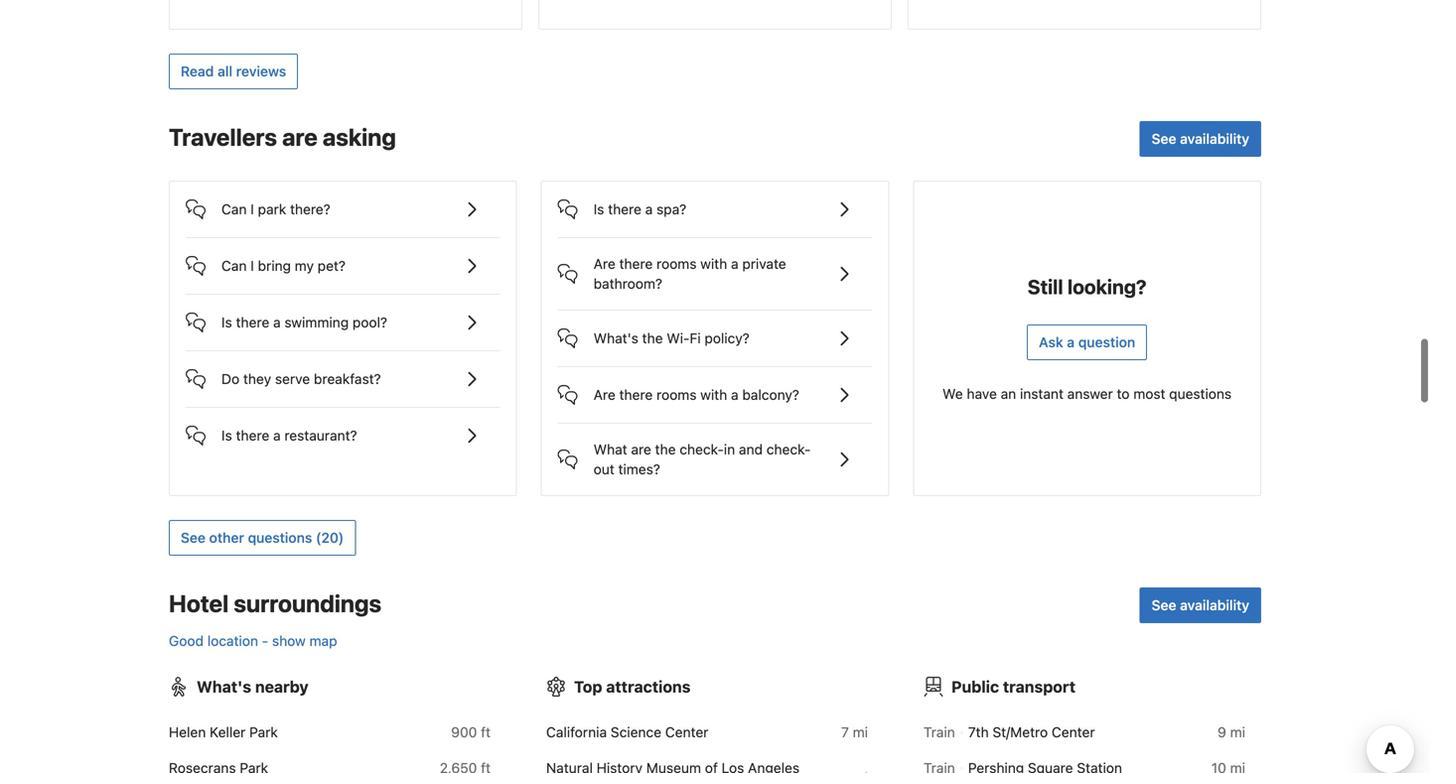 Task type: describe. For each thing, give the bounding box(es) containing it.
1 horizontal spatial questions
[[1169, 386, 1232, 402]]

rooms for private
[[657, 256, 697, 272]]

good location - show map
[[169, 633, 337, 650]]

helen keller park
[[169, 725, 278, 741]]

what
[[594, 442, 627, 458]]

instant
[[1020, 386, 1064, 402]]

ask a question button
[[1027, 325, 1147, 361]]

hotel surroundings
[[169, 590, 382, 618]]

see availability for travellers are asking
[[1152, 131, 1250, 147]]

top
[[574, 678, 602, 697]]

ask a question
[[1039, 334, 1136, 351]]

are for asking
[[282, 123, 318, 151]]

read all reviews
[[181, 63, 286, 80]]

is for is there a swimming pool?
[[222, 314, 232, 331]]

other
[[209, 530, 244, 546]]

there for is there a spa?
[[608, 201, 642, 218]]

balcony?
[[742, 387, 799, 403]]

my
[[295, 258, 314, 274]]

a inside button
[[273, 428, 281, 444]]

2 check- from the left
[[767, 442, 811, 458]]

california
[[546, 725, 607, 741]]

the inside 'button'
[[642, 330, 663, 347]]

1 check- from the left
[[680, 442, 724, 458]]

train
[[924, 725, 955, 741]]

7
[[841, 725, 849, 741]]

do they serve breakfast? button
[[186, 352, 500, 391]]

see other questions (20) button
[[169, 521, 356, 556]]

show
[[272, 633, 306, 650]]

see for hotel surroundings
[[1152, 598, 1177, 614]]

i for bring
[[251, 258, 254, 274]]

-
[[262, 633, 268, 650]]

do they serve breakfast?
[[222, 371, 381, 387]]

there?
[[290, 201, 331, 218]]

attractions
[[606, 678, 691, 697]]

location
[[207, 633, 258, 650]]

7th
[[968, 725, 989, 741]]

availability for hotel surroundings
[[1180, 598, 1250, 614]]

we
[[943, 386, 963, 402]]

mi for attractions
[[853, 725, 868, 741]]

are for are there rooms with a private bathroom?
[[594, 256, 616, 272]]

serve
[[275, 371, 310, 387]]

restaurant?
[[284, 428, 357, 444]]

pet?
[[318, 258, 346, 274]]

is there a spa? button
[[558, 182, 872, 222]]

top attractions
[[574, 678, 691, 697]]

900 ft
[[451, 725, 491, 741]]

public
[[952, 678, 999, 697]]

travellers are asking
[[169, 123, 396, 151]]

private
[[742, 256, 786, 272]]

in
[[724, 442, 735, 458]]

are there rooms with a private bathroom?
[[594, 256, 786, 292]]

are there rooms with a private bathroom? button
[[558, 238, 872, 294]]

what are the check-in and check- out times? button
[[558, 424, 872, 480]]

center for california science center
[[665, 725, 709, 741]]

what's nearby
[[197, 678, 309, 697]]

(20)
[[316, 530, 344, 546]]

bathroom?
[[594, 276, 663, 292]]

see other questions (20)
[[181, 530, 344, 546]]

they
[[243, 371, 271, 387]]

see availability for hotel surroundings
[[1152, 598, 1250, 614]]

california science center
[[546, 725, 709, 741]]

have
[[967, 386, 997, 402]]

policy?
[[705, 330, 750, 347]]

are for the
[[631, 442, 651, 458]]

are there rooms with a balcony? button
[[558, 368, 872, 407]]

to
[[1117, 386, 1130, 402]]

asking
[[323, 123, 396, 151]]

still
[[1028, 275, 1063, 299]]

travellers
[[169, 123, 277, 151]]

good
[[169, 633, 204, 650]]

the inside what are the check-in and check- out times?
[[655, 442, 676, 458]]

map
[[309, 633, 337, 650]]

ft
[[481, 725, 491, 741]]

a inside are there rooms with a private bathroom?
[[731, 256, 739, 272]]

see for travellers are asking
[[1152, 131, 1177, 147]]

a left spa?
[[645, 201, 653, 218]]

what's for what's the wi-fi policy?
[[594, 330, 639, 347]]

there for are there rooms with a balcony?
[[619, 387, 653, 403]]

fi
[[690, 330, 701, 347]]

a right "ask" on the top
[[1067, 334, 1075, 351]]



Task type: locate. For each thing, give the bounding box(es) containing it.
1 availability from the top
[[1180, 131, 1250, 147]]

2 are from the top
[[594, 387, 616, 403]]

are inside 'button'
[[594, 387, 616, 403]]

what's down bathroom?
[[594, 330, 639, 347]]

9 mi
[[1218, 725, 1246, 741]]

what's for what's nearby
[[197, 678, 251, 697]]

there inside is there a swimming pool? 'button'
[[236, 314, 269, 331]]

see availability button for hotel surroundings
[[1140, 588, 1261, 624]]

see availability
[[1152, 131, 1250, 147], [1152, 598, 1250, 614]]

can i park there?
[[222, 201, 331, 218]]

can for can i bring my pet?
[[222, 258, 247, 274]]

2 can from the top
[[222, 258, 247, 274]]

is there a restaurant?
[[222, 428, 357, 444]]

0 vertical spatial are
[[282, 123, 318, 151]]

is up do on the left of page
[[222, 314, 232, 331]]

1 horizontal spatial mi
[[1230, 725, 1246, 741]]

0 vertical spatial what's
[[594, 330, 639, 347]]

questions
[[1169, 386, 1232, 402], [248, 530, 312, 546]]

out
[[594, 461, 615, 478]]

bring
[[258, 258, 291, 274]]

check- left and
[[680, 442, 724, 458]]

is
[[594, 201, 604, 218], [222, 314, 232, 331], [222, 428, 232, 444]]

rooms inside 'button'
[[657, 387, 697, 403]]

read
[[181, 63, 214, 80]]

1 vertical spatial the
[[655, 442, 676, 458]]

with left private
[[701, 256, 727, 272]]

is inside button
[[222, 428, 232, 444]]

can i park there? button
[[186, 182, 500, 222]]

1 vertical spatial is
[[222, 314, 232, 331]]

7th st/metro center
[[968, 725, 1095, 741]]

is there a spa?
[[594, 201, 687, 218]]

can inside button
[[222, 201, 247, 218]]

answer
[[1068, 386, 1113, 402]]

1 vertical spatial see availability button
[[1140, 588, 1261, 624]]

spa?
[[657, 201, 687, 218]]

a left balcony?
[[731, 387, 739, 403]]

0 horizontal spatial questions
[[248, 530, 312, 546]]

times?
[[618, 461, 660, 478]]

1 vertical spatial see availability
[[1152, 598, 1250, 614]]

1 vertical spatial rooms
[[657, 387, 697, 403]]

1 can from the top
[[222, 201, 247, 218]]

mi right 7
[[853, 725, 868, 741]]

is for is there a spa?
[[594, 201, 604, 218]]

is down do on the left of page
[[222, 428, 232, 444]]

pool?
[[353, 314, 387, 331]]

2 availability from the top
[[1180, 598, 1250, 614]]

a left restaurant?
[[273, 428, 281, 444]]

i inside button
[[251, 258, 254, 274]]

hotel
[[169, 590, 229, 618]]

1 vertical spatial with
[[701, 387, 727, 403]]

read all reviews button
[[169, 54, 298, 89]]

1 horizontal spatial center
[[1052, 725, 1095, 741]]

with inside are there rooms with a private bathroom?
[[701, 256, 727, 272]]

what's up helen keller park
[[197, 678, 251, 697]]

1 i from the top
[[251, 201, 254, 218]]

900
[[451, 725, 477, 741]]

keller
[[210, 725, 246, 741]]

center
[[665, 725, 709, 741], [1052, 725, 1095, 741]]

can left bring
[[222, 258, 247, 274]]

there for is there a restaurant?
[[236, 428, 269, 444]]

1 horizontal spatial what's
[[594, 330, 639, 347]]

swimming
[[284, 314, 349, 331]]

are up times?
[[631, 442, 651, 458]]

there inside the "is there a spa?" button
[[608, 201, 642, 218]]

center for 7th st/metro center
[[1052, 725, 1095, 741]]

0 vertical spatial are
[[594, 256, 616, 272]]

is inside button
[[594, 201, 604, 218]]

is for is there a restaurant?
[[222, 428, 232, 444]]

transport
[[1003, 678, 1076, 697]]

are up bathroom?
[[594, 256, 616, 272]]

are left asking
[[282, 123, 318, 151]]

1 are from the top
[[594, 256, 616, 272]]

7 mi
[[841, 725, 868, 741]]

most
[[1134, 386, 1166, 402]]

availability for travellers are asking
[[1180, 131, 1250, 147]]

0 vertical spatial with
[[701, 256, 727, 272]]

what's
[[594, 330, 639, 347], [197, 678, 251, 697]]

1 see availability button from the top
[[1140, 121, 1261, 157]]

2 see availability from the top
[[1152, 598, 1250, 614]]

there up what
[[619, 387, 653, 403]]

is there a swimming pool? button
[[186, 295, 500, 335]]

check- right and
[[767, 442, 811, 458]]

1 vertical spatial are
[[594, 387, 616, 403]]

2 rooms from the top
[[657, 387, 697, 403]]

mi
[[853, 725, 868, 741], [1230, 725, 1246, 741]]

1 center from the left
[[665, 725, 709, 741]]

1 vertical spatial see
[[181, 530, 206, 546]]

1 vertical spatial availability
[[1180, 598, 1250, 614]]

good location - show map link
[[169, 633, 337, 650]]

0 vertical spatial see
[[1152, 131, 1177, 147]]

a left the swimming
[[273, 314, 281, 331]]

0 vertical spatial questions
[[1169, 386, 1232, 402]]

park
[[258, 201, 286, 218]]

park
[[249, 725, 278, 741]]

surroundings
[[234, 590, 382, 618]]

reviews
[[236, 63, 286, 80]]

all
[[218, 63, 232, 80]]

0 horizontal spatial center
[[665, 725, 709, 741]]

an
[[1001, 386, 1016, 402]]

there for are there rooms with a private bathroom?
[[619, 256, 653, 272]]

is there a restaurant? button
[[186, 408, 500, 448]]

see availability button
[[1140, 121, 1261, 157], [1140, 588, 1261, 624]]

is there a swimming pool?
[[222, 314, 387, 331]]

1 vertical spatial are
[[631, 442, 651, 458]]

there left spa?
[[608, 201, 642, 218]]

what are the check-in and check- out times?
[[594, 442, 811, 478]]

0 vertical spatial i
[[251, 201, 254, 218]]

questions inside "see other questions (20)" button
[[248, 530, 312, 546]]

what's inside 'button'
[[594, 330, 639, 347]]

see availability button for travellers are asking
[[1140, 121, 1261, 157]]

looking?
[[1068, 275, 1147, 299]]

2 i from the top
[[251, 258, 254, 274]]

is inside 'button'
[[222, 314, 232, 331]]

1 see availability from the top
[[1152, 131, 1250, 147]]

public transport
[[952, 678, 1076, 697]]

breakfast?
[[314, 371, 381, 387]]

ask
[[1039, 334, 1064, 351]]

0 vertical spatial availability
[[1180, 131, 1250, 147]]

science
[[611, 725, 662, 741]]

can i bring my pet?
[[222, 258, 346, 274]]

can i bring my pet? button
[[186, 238, 500, 278]]

what's the wi-fi policy?
[[594, 330, 750, 347]]

there
[[608, 201, 642, 218], [619, 256, 653, 272], [236, 314, 269, 331], [619, 387, 653, 403], [236, 428, 269, 444]]

2 with from the top
[[701, 387, 727, 403]]

1 with from the top
[[701, 256, 727, 272]]

rooms up bathroom?
[[657, 256, 697, 272]]

still looking?
[[1028, 275, 1147, 299]]

are up what
[[594, 387, 616, 403]]

is left spa?
[[594, 201, 604, 218]]

do
[[222, 371, 240, 387]]

are for are there rooms with a balcony?
[[594, 387, 616, 403]]

2 vertical spatial is
[[222, 428, 232, 444]]

a
[[645, 201, 653, 218], [731, 256, 739, 272], [273, 314, 281, 331], [1067, 334, 1075, 351], [731, 387, 739, 403], [273, 428, 281, 444]]

mi for transport
[[1230, 725, 1246, 741]]

see inside button
[[181, 530, 206, 546]]

1 horizontal spatial are
[[631, 442, 651, 458]]

there up bathroom?
[[619, 256, 653, 272]]

with for balcony?
[[701, 387, 727, 403]]

1 vertical spatial i
[[251, 258, 254, 274]]

rooms
[[657, 256, 697, 272], [657, 387, 697, 403]]

we have an instant answer to most questions
[[943, 386, 1232, 402]]

with up in
[[701, 387, 727, 403]]

1 mi from the left
[[853, 725, 868, 741]]

there inside is there a restaurant? button
[[236, 428, 269, 444]]

helen
[[169, 725, 206, 741]]

questions left the (20)
[[248, 530, 312, 546]]

wi-
[[667, 330, 690, 347]]

1 horizontal spatial check-
[[767, 442, 811, 458]]

with for private
[[701, 256, 727, 272]]

0 horizontal spatial are
[[282, 123, 318, 151]]

are inside are there rooms with a private bathroom?
[[594, 256, 616, 272]]

can inside button
[[222, 258, 247, 274]]

rooms for balcony?
[[657, 387, 697, 403]]

are inside what are the check-in and check- out times?
[[631, 442, 651, 458]]

the up times?
[[655, 442, 676, 458]]

can
[[222, 201, 247, 218], [222, 258, 247, 274]]

questions right most
[[1169, 386, 1232, 402]]

rooms inside are there rooms with a private bathroom?
[[657, 256, 697, 272]]

1 vertical spatial can
[[222, 258, 247, 274]]

availability
[[1180, 131, 1250, 147], [1180, 598, 1250, 614]]

0 horizontal spatial check-
[[680, 442, 724, 458]]

are
[[594, 256, 616, 272], [594, 387, 616, 403]]

1 rooms from the top
[[657, 256, 697, 272]]

2 mi from the left
[[1230, 725, 1246, 741]]

and
[[739, 442, 763, 458]]

0 vertical spatial see availability
[[1152, 131, 1250, 147]]

question
[[1079, 334, 1136, 351]]

see
[[1152, 131, 1177, 147], [181, 530, 206, 546], [1152, 598, 1177, 614]]

2 center from the left
[[1052, 725, 1095, 741]]

can left park
[[222, 201, 247, 218]]

0 vertical spatial the
[[642, 330, 663, 347]]

there inside are there rooms with a private bathroom?
[[619, 256, 653, 272]]

1 vertical spatial what's
[[197, 678, 251, 697]]

with inside 'button'
[[701, 387, 727, 403]]

there up they
[[236, 314, 269, 331]]

nearby
[[255, 678, 309, 697]]

what's the wi-fi policy? button
[[558, 311, 872, 351]]

0 vertical spatial rooms
[[657, 256, 697, 272]]

0 vertical spatial see availability button
[[1140, 121, 1261, 157]]

2 vertical spatial see
[[1152, 598, 1177, 614]]

mi right 9
[[1230, 725, 1246, 741]]

9
[[1218, 725, 1227, 741]]

center right science
[[665, 725, 709, 741]]

are there rooms with a balcony?
[[594, 387, 799, 403]]

there for is there a swimming pool?
[[236, 314, 269, 331]]

0 horizontal spatial mi
[[853, 725, 868, 741]]

1 vertical spatial questions
[[248, 530, 312, 546]]

there inside are there rooms with a balcony? 'button'
[[619, 387, 653, 403]]

are
[[282, 123, 318, 151], [631, 442, 651, 458]]

i left park
[[251, 201, 254, 218]]

rooms down wi-
[[657, 387, 697, 403]]

i left bring
[[251, 258, 254, 274]]

2 see availability button from the top
[[1140, 588, 1261, 624]]

there down they
[[236, 428, 269, 444]]

0 vertical spatial can
[[222, 201, 247, 218]]

center right "st/metro"
[[1052, 725, 1095, 741]]

0 horizontal spatial what's
[[197, 678, 251, 697]]

i for park
[[251, 201, 254, 218]]

can for can i park there?
[[222, 201, 247, 218]]

i inside button
[[251, 201, 254, 218]]

the left wi-
[[642, 330, 663, 347]]

0 vertical spatial is
[[594, 201, 604, 218]]

a left private
[[731, 256, 739, 272]]



Task type: vqa. For each thing, say whether or not it's contained in the screenshot.
asking
yes



